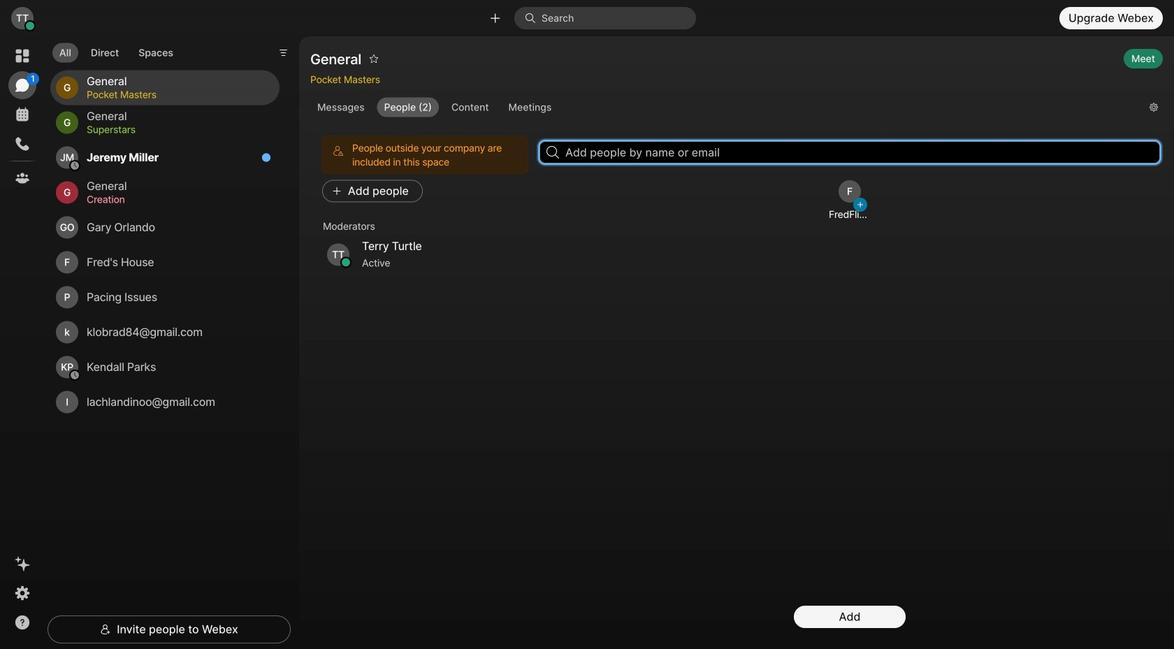 Task type: describe. For each thing, give the bounding box(es) containing it.
search_18 image
[[547, 146, 559, 159]]

klobrad84@gmail.com list item
[[50, 315, 280, 350]]

kendall parks list item
[[50, 350, 280, 385]]

pacing issues list item
[[50, 280, 280, 315]]

pocket masters element
[[87, 87, 263, 103]]

fred's house list item
[[50, 245, 280, 280]]

gary orlando list item
[[50, 210, 280, 245]]

3 general list item from the top
[[50, 175, 280, 210]]

lachlandinoo@gmail.com list item
[[50, 385, 280, 420]]

webex tab list
[[8, 42, 39, 192]]

plus_8 image
[[858, 202, 864, 208]]



Task type: locate. For each thing, give the bounding box(es) containing it.
group
[[311, 98, 1139, 117]]

1 general list item from the top
[[50, 70, 280, 105]]

Add people by name or email text field
[[540, 141, 1161, 164]]

superstars element
[[87, 122, 263, 137]]

general list item
[[50, 70, 280, 105], [50, 105, 280, 140], [50, 175, 280, 210]]

active element
[[362, 255, 520, 272]]

jeremy miller, new messages list item
[[50, 140, 280, 175]]

new messages image
[[262, 153, 271, 163]]

navigation
[[0, 36, 45, 650]]

terry turtleactive list item
[[316, 237, 531, 273]]

general list item up "superstars" element
[[50, 70, 280, 105]]

2 general list item from the top
[[50, 105, 280, 140]]

tab list
[[49, 34, 184, 67]]

general list item down the pocket masters element
[[50, 105, 280, 140]]

general list item down "superstars" element
[[50, 175, 280, 210]]

creation element
[[87, 192, 263, 207]]



Task type: vqa. For each thing, say whether or not it's contained in the screenshot.
third list item from the bottom of the page
no



